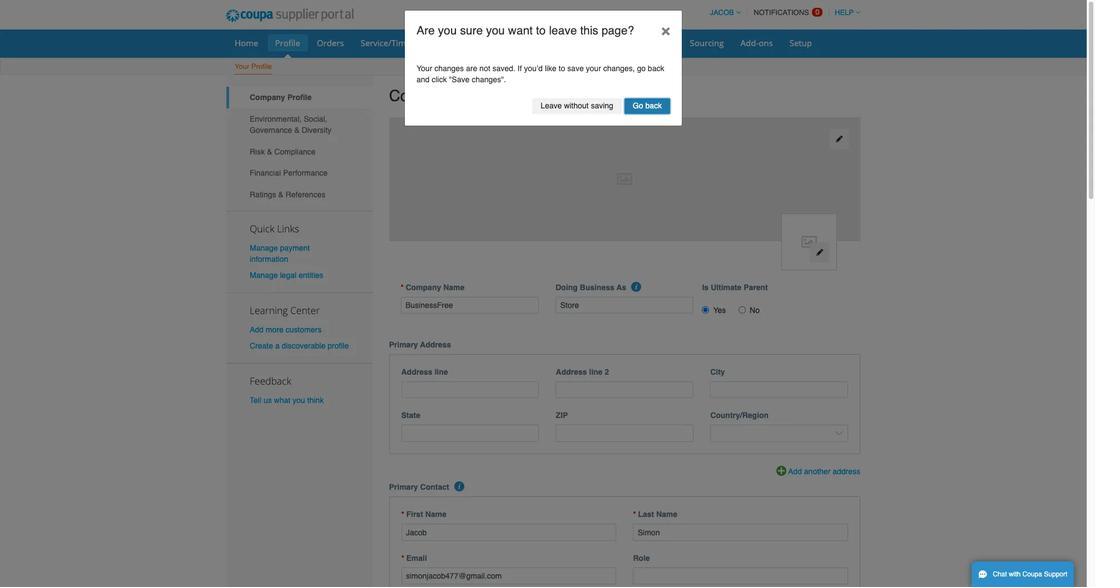 Task type: locate. For each thing, give the bounding box(es) containing it.
add left another
[[788, 467, 802, 476]]

additional information image right contact
[[455, 482, 465, 492]]

change image image
[[835, 135, 843, 143], [816, 249, 824, 257]]

your down home link
[[235, 62, 249, 71]]

1 vertical spatial back
[[646, 101, 662, 110]]

1 horizontal spatial additional information image
[[632, 282, 642, 292]]

financial performance link
[[226, 162, 372, 184]]

to
[[536, 24, 546, 37], [559, 64, 565, 73]]

0 vertical spatial &
[[294, 126, 300, 135]]

change image image for logo
[[816, 249, 824, 257]]

leave
[[549, 24, 577, 37]]

you right what
[[293, 396, 305, 405]]

2 vertical spatial &
[[278, 190, 284, 199]]

create a discoverable profile link
[[250, 342, 349, 351]]

your inside your changes are not saved. if you'd like to save your changes, go back and click "save changes".
[[417, 64, 432, 73]]

coupa
[[1023, 571, 1043, 579]]

discoverable
[[282, 342, 326, 351]]

line left 2
[[589, 368, 603, 376]]

add more customers link
[[250, 325, 322, 334]]

add for add another address
[[788, 467, 802, 476]]

1 vertical spatial manage
[[250, 271, 278, 280]]

go
[[637, 64, 646, 73]]

0 vertical spatial manage
[[250, 243, 278, 252]]

add up create
[[250, 325, 264, 334]]

business left as
[[580, 283, 615, 292]]

× dialog
[[404, 10, 683, 126]]

1 horizontal spatial company profile
[[389, 87, 504, 105]]

* for * first name
[[401, 510, 404, 519]]

environmental, social, governance & diversity
[[250, 115, 332, 135]]

1 vertical spatial to
[[559, 64, 565, 73]]

* company name
[[401, 283, 465, 292]]

line up address line text field
[[435, 368, 448, 376]]

ons
[[759, 37, 773, 48]]

links
[[277, 222, 299, 235]]

click
[[432, 75, 447, 84]]

risk & compliance link
[[226, 141, 372, 162]]

manage down information
[[250, 271, 278, 280]]

compliance
[[274, 147, 316, 156]]

to right want
[[536, 24, 546, 37]]

0 vertical spatial change image image
[[835, 135, 843, 143]]

profile up social,
[[287, 93, 312, 102]]

primary address
[[389, 340, 451, 349]]

tell us what you think
[[250, 396, 324, 405]]

chat
[[993, 571, 1007, 579]]

Address line text field
[[401, 381, 539, 398]]

2 primary from the top
[[389, 483, 418, 492]]

2 horizontal spatial &
[[294, 126, 300, 135]]

0 horizontal spatial add
[[250, 325, 264, 334]]

primary up address line
[[389, 340, 418, 349]]

another
[[804, 467, 831, 476]]

add another address button
[[777, 466, 861, 478]]

address for address line 2
[[556, 368, 587, 376]]

None radio
[[739, 306, 746, 314]]

1 horizontal spatial change image image
[[835, 135, 843, 143]]

1 line from the left
[[435, 368, 448, 376]]

feedback
[[250, 375, 291, 388]]

manage payment information
[[250, 243, 310, 263]]

2 manage from the top
[[250, 271, 278, 280]]

1 horizontal spatial add
[[788, 467, 802, 476]]

sourcing link
[[683, 34, 731, 51]]

you
[[438, 24, 457, 37], [486, 24, 505, 37], [293, 396, 305, 405]]

manage
[[250, 243, 278, 252], [250, 271, 278, 280]]

you for tell us what you think
[[293, 396, 305, 405]]

orders
[[317, 37, 344, 48]]

& right the risk
[[267, 147, 272, 156]]

is
[[702, 283, 709, 292]]

you inside tell us what you think button
[[293, 396, 305, 405]]

sure
[[460, 24, 483, 37]]

1 vertical spatial additional information image
[[455, 482, 465, 492]]

orders link
[[310, 34, 351, 51]]

0 vertical spatial add
[[250, 325, 264, 334]]

want
[[508, 24, 533, 37]]

payment
[[280, 243, 310, 252]]

0 horizontal spatial company profile
[[250, 93, 312, 102]]

* email
[[401, 554, 427, 563]]

× button
[[650, 10, 682, 49]]

address for address line
[[401, 368, 433, 376]]

social,
[[304, 115, 327, 123]]

& right ratings
[[278, 190, 284, 199]]

what
[[274, 396, 290, 405]]

to right like
[[559, 64, 565, 73]]

0 horizontal spatial &
[[267, 147, 272, 156]]

business down the this
[[586, 37, 621, 48]]

your changes are not saved. if you'd like to save your changes, go back and click "save changes".
[[417, 64, 665, 84]]

additional information image right as
[[632, 282, 642, 292]]

you right are
[[438, 24, 457, 37]]

address line
[[401, 368, 448, 376]]

contact
[[420, 483, 449, 492]]

environmental,
[[250, 115, 302, 123]]

0 horizontal spatial line
[[435, 368, 448, 376]]

0 vertical spatial back
[[648, 64, 665, 73]]

leave without saving
[[541, 101, 614, 110]]

this
[[580, 24, 599, 37]]

learning
[[250, 304, 288, 317]]

1 manage from the top
[[250, 243, 278, 252]]

1 vertical spatial primary
[[389, 483, 418, 492]]

& left diversity
[[294, 126, 300, 135]]

&
[[294, 126, 300, 135], [267, 147, 272, 156], [278, 190, 284, 199]]

last
[[638, 510, 654, 519]]

performance inside business performance link
[[623, 37, 673, 48]]

back inside your changes are not saved. if you'd like to save your changes, go back and click "save changes".
[[648, 64, 665, 73]]

None text field
[[633, 524, 848, 541]]

address
[[420, 340, 451, 349], [401, 368, 433, 376], [556, 368, 587, 376]]

you up invoices
[[486, 24, 505, 37]]

0 vertical spatial performance
[[623, 37, 673, 48]]

0 horizontal spatial performance
[[283, 169, 328, 178]]

additional information image for primary contact
[[455, 482, 465, 492]]

line for address line 2
[[589, 368, 603, 376]]

company profile down click
[[389, 87, 504, 105]]

page?
[[602, 24, 634, 37]]

None text field
[[401, 297, 539, 314], [401, 524, 617, 541], [401, 568, 617, 585], [401, 297, 539, 314], [401, 524, 617, 541], [401, 568, 617, 585]]

primary for primary address
[[389, 340, 418, 349]]

performance up go
[[623, 37, 673, 48]]

1 horizontal spatial to
[[559, 64, 565, 73]]

go back button
[[625, 98, 670, 114]]

0 vertical spatial additional information image
[[632, 282, 642, 292]]

0 horizontal spatial change image image
[[816, 249, 824, 257]]

your inside your profile link
[[235, 62, 249, 71]]

0 horizontal spatial your
[[235, 62, 249, 71]]

add inside button
[[788, 467, 802, 476]]

manage inside manage payment information
[[250, 243, 278, 252]]

1 horizontal spatial line
[[589, 368, 603, 376]]

role
[[633, 554, 650, 563]]

profile down coupa supplier portal 'image'
[[275, 37, 300, 48]]

address up address line
[[420, 340, 451, 349]]

1 primary from the top
[[389, 340, 418, 349]]

primary
[[389, 340, 418, 349], [389, 483, 418, 492]]

*
[[401, 283, 404, 292], [401, 510, 404, 519], [633, 510, 636, 519], [401, 554, 404, 563]]

City text field
[[711, 381, 848, 398]]

0 horizontal spatial additional information image
[[455, 482, 465, 492]]

country/region
[[711, 411, 769, 420]]

1 horizontal spatial performance
[[623, 37, 673, 48]]

company profile up environmental,
[[250, 93, 312, 102]]

0 vertical spatial primary
[[389, 340, 418, 349]]

performance up references
[[283, 169, 328, 178]]

1 vertical spatial add
[[788, 467, 802, 476]]

0 horizontal spatial to
[[536, 24, 546, 37]]

line for address line
[[435, 368, 448, 376]]

0 horizontal spatial you
[[293, 396, 305, 405]]

profile link
[[268, 34, 308, 51]]

as
[[617, 283, 626, 292]]

your up the and
[[417, 64, 432, 73]]

1 vertical spatial change image image
[[816, 249, 824, 257]]

1 vertical spatial performance
[[283, 169, 328, 178]]

entities
[[299, 271, 323, 280]]

doing business as
[[556, 283, 626, 292]]

yes
[[713, 306, 726, 315]]

name for * company name
[[443, 283, 465, 292]]

invoices
[[488, 37, 520, 48]]

home link
[[228, 34, 266, 51]]

first
[[406, 510, 423, 519]]

change image image for 'background' image
[[835, 135, 843, 143]]

additional information image
[[632, 282, 642, 292], [455, 482, 465, 492]]

* last name
[[633, 510, 678, 519]]

profile
[[275, 37, 300, 48], [251, 62, 272, 71], [460, 87, 504, 105], [287, 93, 312, 102]]

name
[[443, 283, 465, 292], [425, 510, 447, 519], [656, 510, 678, 519]]

1 horizontal spatial &
[[278, 190, 284, 199]]

service/time sheets
[[361, 37, 439, 48]]

address left 2
[[556, 368, 587, 376]]

more
[[266, 325, 284, 334]]

parent
[[744, 283, 768, 292]]

company profile link
[[226, 87, 372, 108]]

1 horizontal spatial your
[[417, 64, 432, 73]]

email
[[406, 554, 427, 563]]

quick links
[[250, 222, 299, 235]]

address down primary address
[[401, 368, 433, 376]]

line
[[435, 368, 448, 376], [589, 368, 603, 376]]

performance inside the financial performance "link"
[[283, 169, 328, 178]]

1 vertical spatial business
[[580, 283, 615, 292]]

State text field
[[401, 425, 539, 442]]

2 horizontal spatial you
[[486, 24, 505, 37]]

manage up information
[[250, 243, 278, 252]]

changes".
[[472, 75, 506, 84]]

2 line from the left
[[589, 368, 603, 376]]

None radio
[[702, 306, 710, 314]]

1 vertical spatial &
[[267, 147, 272, 156]]

& inside the environmental, social, governance & diversity
[[294, 126, 300, 135]]

business
[[586, 37, 621, 48], [580, 283, 615, 292]]

primary up first
[[389, 483, 418, 492]]

Doing Business As text field
[[556, 297, 694, 314]]

business performance
[[586, 37, 673, 48]]

information
[[250, 255, 288, 263]]



Task type: vqa. For each thing, say whether or not it's contained in the screenshot.
add more customers
yes



Task type: describe. For each thing, give the bounding box(es) containing it.
environmental, social, governance & diversity link
[[226, 108, 372, 141]]

governance
[[250, 126, 292, 135]]

if
[[518, 64, 522, 73]]

manage for manage legal entities
[[250, 271, 278, 280]]

your for your changes are not saved. if you'd like to save your changes, go back and click "save changes".
[[417, 64, 432, 73]]

ratings & references link
[[226, 184, 372, 205]]

no
[[750, 306, 760, 315]]

risk & compliance
[[250, 147, 316, 156]]

add more customers
[[250, 325, 322, 334]]

ultimate
[[711, 283, 742, 292]]

support
[[1044, 571, 1068, 579]]

create
[[250, 342, 273, 351]]

like
[[545, 64, 557, 73]]

are
[[466, 64, 477, 73]]

your for your profile
[[235, 62, 249, 71]]

ratings & references
[[250, 190, 326, 199]]

ZIP text field
[[556, 425, 694, 442]]

risk
[[250, 147, 265, 156]]

leave without saving button
[[532, 98, 622, 114]]

city
[[711, 368, 725, 376]]

you'd
[[524, 64, 543, 73]]

go back
[[633, 101, 662, 110]]

center
[[290, 304, 320, 317]]

Address line 2 text field
[[556, 381, 694, 398]]

to inside your changes are not saved. if you'd like to save your changes, go back and click "save changes".
[[559, 64, 565, 73]]

company profile inside "link"
[[250, 93, 312, 102]]

manage payment information link
[[250, 243, 310, 263]]

and
[[417, 75, 430, 84]]

back inside button
[[646, 101, 662, 110]]

go
[[633, 101, 643, 110]]

is ultimate parent
[[702, 283, 768, 292]]

you for are you sure you want to leave this page?
[[486, 24, 505, 37]]

* first name
[[401, 510, 447, 519]]

add-ons
[[741, 37, 773, 48]]

sourcing
[[690, 37, 724, 48]]

1 horizontal spatial you
[[438, 24, 457, 37]]

performance for business performance
[[623, 37, 673, 48]]

manage for manage payment information
[[250, 243, 278, 252]]

performance for financial performance
[[283, 169, 328, 178]]

changes,
[[603, 64, 635, 73]]

business performance link
[[579, 34, 681, 51]]

service/time sheets link
[[354, 34, 446, 51]]

profile
[[328, 342, 349, 351]]

name for * first name
[[425, 510, 447, 519]]

state
[[401, 411, 420, 420]]

0 vertical spatial to
[[536, 24, 546, 37]]

ratings
[[250, 190, 276, 199]]

0 vertical spatial business
[[586, 37, 621, 48]]

coupa supplier portal image
[[218, 2, 361, 29]]

additional information image for doing business as
[[632, 282, 642, 292]]

* for * company name
[[401, 283, 404, 292]]

references
[[286, 190, 326, 199]]

save
[[568, 64, 584, 73]]

tell
[[250, 396, 261, 405]]

diversity
[[302, 126, 332, 135]]

changes
[[435, 64, 464, 73]]

manage legal entities link
[[250, 271, 323, 280]]

invoices link
[[481, 34, 527, 51]]

financial performance
[[250, 169, 328, 178]]

add for add more customers
[[250, 325, 264, 334]]

learning center
[[250, 304, 320, 317]]

service/time
[[361, 37, 411, 48]]

profile inside "link"
[[287, 93, 312, 102]]

are you sure you want to leave this page?
[[417, 24, 634, 37]]

manage legal entities
[[250, 271, 323, 280]]

not
[[480, 64, 490, 73]]

leave
[[541, 101, 562, 110]]

your profile link
[[234, 60, 272, 75]]

logo image
[[782, 213, 837, 270]]

a
[[275, 342, 280, 351]]

chat with coupa support button
[[972, 562, 1074, 587]]

name for * last name
[[656, 510, 678, 519]]

sheets
[[413, 37, 439, 48]]

chat with coupa support
[[993, 571, 1068, 579]]

background image
[[389, 117, 861, 241]]

company inside "link"
[[250, 93, 285, 102]]

* for * email
[[401, 554, 404, 563]]

add-ons link
[[734, 34, 780, 51]]

profile down home link
[[251, 62, 272, 71]]

setup link
[[783, 34, 819, 51]]

address line 2
[[556, 368, 609, 376]]

home
[[235, 37, 258, 48]]

& for compliance
[[267, 147, 272, 156]]

quick
[[250, 222, 275, 235]]

primary for primary contact
[[389, 483, 418, 492]]

add another address
[[788, 467, 861, 476]]

profile down "changes"."
[[460, 87, 504, 105]]

Role text field
[[633, 568, 848, 585]]

saved.
[[493, 64, 516, 73]]

* for * last name
[[633, 510, 636, 519]]

create a discoverable profile
[[250, 342, 349, 351]]

financial
[[250, 169, 281, 178]]

setup
[[790, 37, 812, 48]]

& for references
[[278, 190, 284, 199]]



